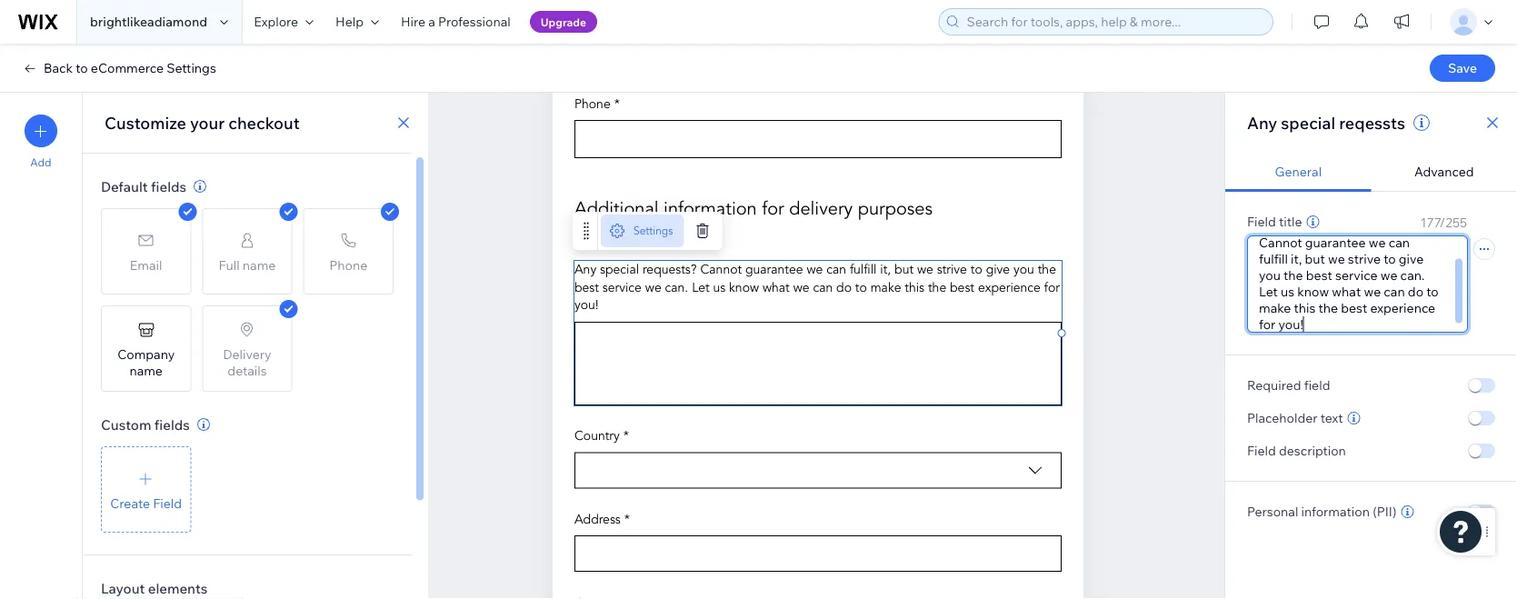Task type: locate. For each thing, give the bounding box(es) containing it.
your
[[190, 112, 225, 133]]

field inside button
[[153, 495, 182, 511]]

fields for default fields
[[151, 178, 186, 195]]

settings
[[167, 60, 216, 76], [634, 225, 673, 238]]

fields right "custom"
[[154, 416, 190, 433]]

Search for tools, apps, help & more... field
[[961, 9, 1267, 35]]

1 horizontal spatial settings
[[634, 225, 673, 238]]

1 vertical spatial settings
[[634, 225, 673, 238]]

fields right default
[[151, 178, 186, 195]]

1 vertical spatial fields
[[154, 416, 190, 433]]

settings button
[[601, 215, 684, 248]]

Field title text field
[[1248, 236, 1467, 332]]

hire
[[401, 14, 426, 30]]

back
[[44, 60, 73, 76]]

add
[[30, 155, 51, 169]]

upgrade
[[541, 15, 586, 29]]

to
[[76, 60, 88, 76]]

text
[[1321, 410, 1343, 426]]

tab list containing general
[[1226, 153, 1517, 192]]

customize
[[105, 112, 186, 133]]

required field
[[1247, 377, 1330, 393]]

0 vertical spatial settings
[[167, 60, 216, 76]]

field down placeholder
[[1247, 443, 1276, 459]]

0 vertical spatial field
[[1247, 214, 1276, 230]]

255
[[1446, 215, 1467, 230]]

create field
[[110, 495, 182, 511]]

personal information (pii)
[[1247, 504, 1397, 520]]

placeholder text
[[1247, 410, 1343, 426]]

save button
[[1430, 55, 1496, 82]]

create field button
[[101, 446, 191, 533]]

0 vertical spatial fields
[[151, 178, 186, 195]]

177 / 255
[[1421, 215, 1467, 230]]

a
[[428, 14, 435, 30]]

upgrade button
[[530, 11, 597, 33]]

information
[[1301, 504, 1370, 520]]

personal
[[1247, 504, 1299, 520]]

add button
[[25, 115, 57, 169]]

fields
[[151, 178, 186, 195], [154, 416, 190, 433]]

general
[[1275, 164, 1322, 180]]

field left title
[[1247, 214, 1276, 230]]

0 horizontal spatial settings
[[167, 60, 216, 76]]

checkout
[[228, 112, 300, 133]]

1 vertical spatial field
[[1247, 443, 1276, 459]]

field right 'create'
[[153, 495, 182, 511]]

layout
[[101, 580, 145, 597]]

field
[[1247, 214, 1276, 230], [1247, 443, 1276, 459], [153, 495, 182, 511]]

customize your checkout
[[105, 112, 300, 133]]

tab list
[[1226, 153, 1517, 192]]

(pii)
[[1373, 504, 1397, 520]]

2 vertical spatial field
[[153, 495, 182, 511]]

settings inside 'button'
[[634, 225, 673, 238]]

/
[[1440, 215, 1446, 230]]



Task type: vqa. For each thing, say whether or not it's contained in the screenshot.
Upgrade
yes



Task type: describe. For each thing, give the bounding box(es) containing it.
description
[[1279, 443, 1346, 459]]

advanced
[[1415, 164, 1474, 180]]

custom
[[101, 416, 151, 433]]

company
[[117, 346, 175, 362]]

professional
[[438, 14, 511, 30]]

field title
[[1247, 214, 1302, 230]]

name
[[129, 362, 163, 378]]

any special reqessts
[[1247, 112, 1406, 133]]

reqessts
[[1339, 112, 1406, 133]]

177
[[1421, 215, 1440, 230]]

custom fields
[[101, 416, 190, 433]]

save
[[1448, 60, 1477, 76]]

ecommerce
[[91, 60, 164, 76]]

brightlikeadiamond
[[90, 14, 207, 30]]

default fields
[[101, 178, 186, 195]]

required
[[1247, 377, 1301, 393]]

default
[[101, 178, 148, 195]]

layout elements
[[101, 580, 208, 597]]

placeholder
[[1247, 410, 1318, 426]]

back to ecommerce settings button
[[22, 60, 216, 76]]

field
[[1304, 377, 1330, 393]]

help
[[336, 14, 364, 30]]

elements
[[148, 580, 208, 597]]

company name
[[117, 346, 175, 378]]

settings inside button
[[167, 60, 216, 76]]

help button
[[325, 0, 390, 44]]

create
[[110, 495, 150, 511]]

title
[[1279, 214, 1302, 230]]

field for field description
[[1247, 443, 1276, 459]]

hire a professional
[[401, 14, 511, 30]]

hire a professional link
[[390, 0, 522, 44]]

field description
[[1247, 443, 1346, 459]]

advanced button
[[1371, 153, 1517, 192]]

back to ecommerce settings
[[44, 60, 216, 76]]

any
[[1247, 112, 1278, 133]]

special
[[1281, 112, 1336, 133]]

field for field title
[[1247, 214, 1276, 230]]

explore
[[254, 14, 298, 30]]

fields for custom fields
[[154, 416, 190, 433]]

general button
[[1226, 153, 1371, 192]]



